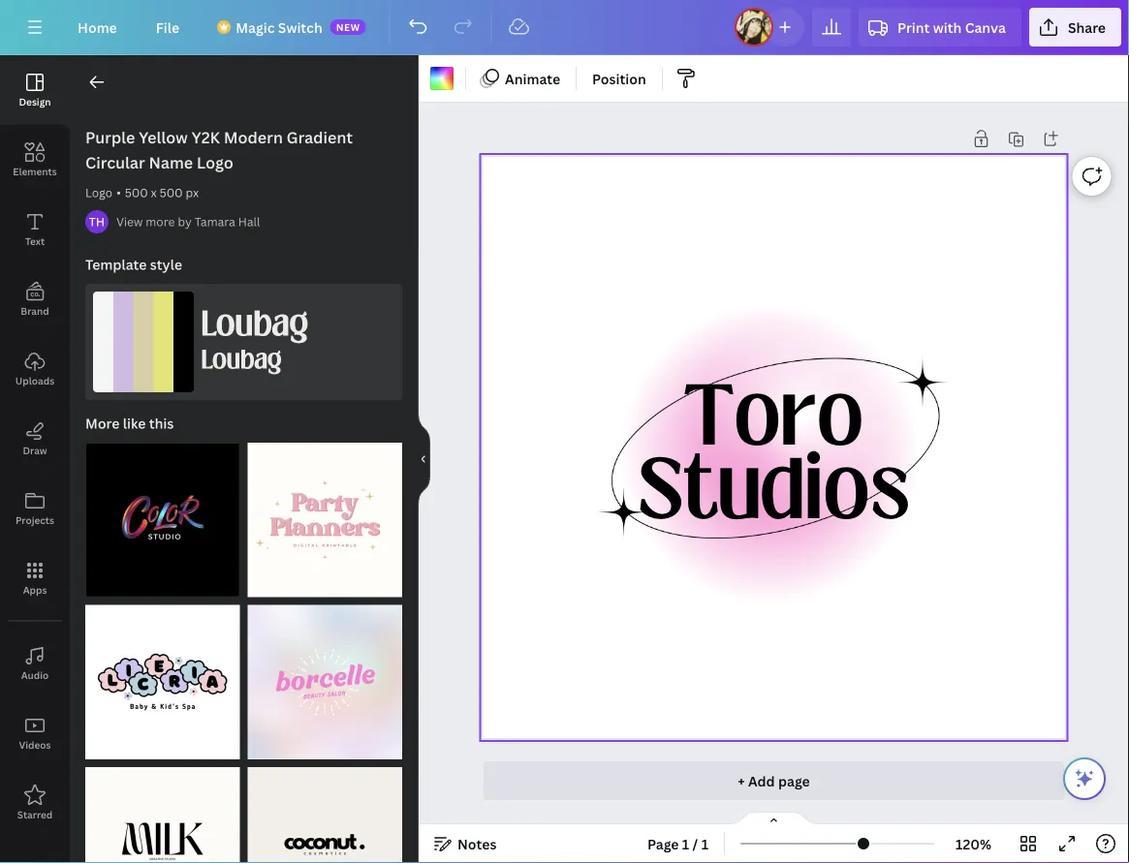 Task type: vqa. For each thing, say whether or not it's contained in the screenshot.
'+' related to + Free delivery
no



Task type: describe. For each thing, give the bounding box(es) containing it.
modern
[[224, 127, 283, 148]]

show pages image
[[727, 811, 821, 827]]

1 of 2
[[95, 579, 127, 592]]

notes
[[458, 835, 497, 853]]

print
[[898, 18, 930, 36]]

position
[[592, 69, 646, 88]]

creative color brushstroke lettering logo group
[[85, 431, 240, 598]]

page 1 / 1
[[648, 835, 709, 853]]

magic switch
[[236, 18, 322, 36]]

notes button
[[427, 829, 504, 860]]

like
[[123, 414, 146, 433]]

page
[[648, 835, 679, 853]]

switch
[[278, 18, 322, 36]]

2 horizontal spatial 1
[[701, 835, 709, 853]]

main menu bar
[[0, 0, 1129, 55]]

this
[[149, 414, 174, 433]]

more
[[146, 214, 175, 230]]

elements
[[13, 165, 57, 178]]

black and white minimalist milk creative studio logo group
[[85, 756, 240, 864]]

home
[[78, 18, 117, 36]]

print with canva button
[[859, 8, 1022, 47]]

px
[[186, 185, 199, 201]]

+ add page
[[738, 772, 810, 790]]

apps
[[23, 584, 47, 597]]

text
[[25, 235, 45, 248]]

template
[[85, 255, 147, 274]]

brand
[[21, 304, 49, 317]]

home link
[[62, 8, 133, 47]]

purple
[[85, 127, 135, 148]]

of
[[104, 579, 118, 592]]

2
[[121, 579, 127, 592]]

add
[[748, 772, 775, 790]]

toro
[[684, 362, 864, 471]]

tamara
[[195, 214, 235, 230]]

audio button
[[0, 629, 70, 699]]

by
[[178, 214, 192, 230]]

name
[[149, 152, 193, 173]]

uploads button
[[0, 334, 70, 404]]

text button
[[0, 195, 70, 265]]

circular
[[85, 152, 145, 173]]

loubag loubag
[[202, 302, 308, 377]]

more like this
[[85, 414, 174, 433]]

starred
[[17, 808, 53, 822]]

tamara hall element
[[85, 210, 109, 234]]

500 x 500 px
[[125, 185, 199, 201]]

file
[[156, 18, 180, 36]]

hall
[[238, 214, 260, 230]]

2 500 from the left
[[160, 185, 183, 201]]

videos
[[19, 739, 51, 752]]

template style
[[85, 255, 182, 274]]

logo inside purple yellow y2k modern gradient circular name logo
[[197, 152, 233, 173]]

yellow
[[139, 127, 188, 148]]

1 500 from the left
[[125, 185, 148, 201]]

style
[[150, 255, 182, 274]]

black and white minimalist milk creative studio logo image
[[85, 768, 240, 864]]

loubag inside loubag loubag
[[202, 343, 281, 377]]

print with canva
[[898, 18, 1006, 36]]

y2k
[[192, 127, 220, 148]]

tamara hall image
[[85, 210, 109, 234]]



Task type: locate. For each thing, give the bounding box(es) containing it.
1 horizontal spatial logo
[[197, 152, 233, 173]]

with
[[933, 18, 962, 36]]

loubag
[[202, 302, 308, 346], [202, 343, 281, 377]]

share button
[[1029, 8, 1122, 47]]

+
[[738, 772, 745, 790]]

projects button
[[0, 474, 70, 544]]

pink blue purple cute playful baby spa logo group
[[85, 594, 240, 760]]

apps button
[[0, 544, 70, 614]]

position button
[[585, 63, 654, 94]]

animate button
[[474, 63, 568, 94]]

1
[[95, 579, 101, 592], [682, 835, 689, 853], [701, 835, 709, 853]]

pink modern feminine beauty salon logo image
[[248, 605, 402, 760]]

500
[[125, 185, 148, 201], [160, 185, 183, 201]]

#ffffff image
[[430, 67, 454, 90]]

2 loubag from the top
[[202, 343, 281, 377]]

1 left /
[[682, 835, 689, 853]]

0 horizontal spatial logo
[[85, 185, 113, 201]]

black and white aesthetic minimalist modern simple typography coconut cosmetics logo image
[[248, 768, 402, 864]]

magic
[[236, 18, 275, 36]]

design
[[19, 95, 51, 108]]

1 loubag from the top
[[202, 302, 308, 346]]

canva assistant image
[[1073, 768, 1096, 791]]

500 left x
[[125, 185, 148, 201]]

draw button
[[0, 404, 70, 474]]

projects
[[15, 514, 54, 527]]

120% button
[[942, 829, 1005, 860]]

1 right /
[[701, 835, 709, 853]]

/
[[693, 835, 698, 853]]

starred button
[[0, 769, 70, 838]]

videos button
[[0, 699, 70, 769]]

pink retro party planner digital printables logo group
[[248, 431, 402, 598]]

view more by tamara hall button
[[116, 212, 260, 232]]

x
[[151, 185, 157, 201]]

500 right x
[[160, 185, 183, 201]]

canva
[[965, 18, 1006, 36]]

share
[[1068, 18, 1106, 36]]

pink blue purple cute playful baby spa logo image
[[85, 605, 240, 760]]

view
[[116, 214, 143, 230]]

pink modern feminine beauty salon logo group
[[248, 594, 402, 760]]

purple yellow y2k modern gradient circular name logo
[[85, 127, 353, 173]]

logo
[[197, 152, 233, 173], [85, 185, 113, 201]]

new
[[336, 20, 360, 33]]

1 inside creative color brushstroke lettering logo group
[[95, 579, 101, 592]]

black and white aesthetic minimalist modern simple typography coconut cosmetics logo group
[[248, 756, 402, 864]]

audio
[[21, 669, 49, 682]]

logo down y2k
[[197, 152, 233, 173]]

uploads
[[15, 374, 54, 387]]

pink retro party planner digital printables logo image
[[248, 443, 402, 598]]

file button
[[140, 8, 195, 47]]

studios
[[638, 436, 910, 546]]

logo up tamara hall icon
[[85, 185, 113, 201]]

1 vertical spatial logo
[[85, 185, 113, 201]]

1 left of
[[95, 579, 101, 592]]

draw
[[23, 444, 47, 457]]

120%
[[956, 835, 992, 853]]

page
[[778, 772, 810, 790]]

0 horizontal spatial 500
[[125, 185, 148, 201]]

design button
[[0, 55, 70, 125]]

animate
[[505, 69, 560, 88]]

side panel tab list
[[0, 55, 70, 838]]

1 horizontal spatial 1
[[682, 835, 689, 853]]

0 horizontal spatial 1
[[95, 579, 101, 592]]

1 horizontal spatial 500
[[160, 185, 183, 201]]

view more by tamara hall
[[116, 214, 260, 230]]

brand button
[[0, 265, 70, 334]]

0 vertical spatial logo
[[197, 152, 233, 173]]

elements button
[[0, 125, 70, 195]]

+ add page button
[[483, 762, 1065, 801]]

gradient
[[287, 127, 353, 148]]

hide image
[[418, 413, 430, 506]]

more
[[85, 414, 120, 433]]



